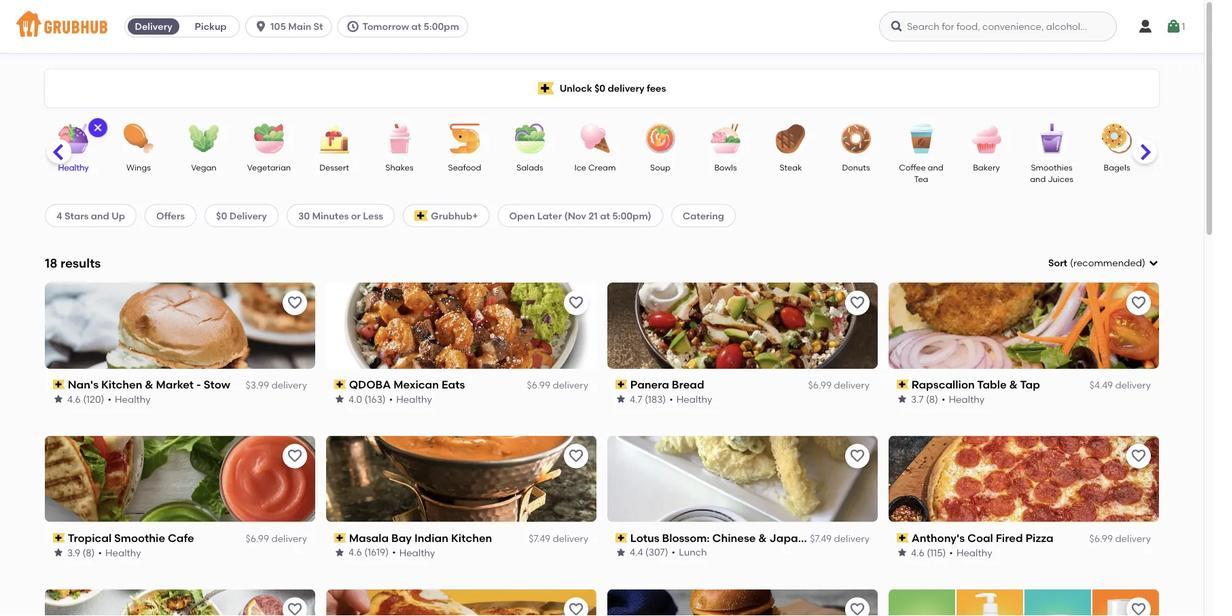 Task type: locate. For each thing, give the bounding box(es) containing it.
star icon image left 4.6 (120) in the bottom left of the page
[[53, 394, 64, 405]]

4.4 (307)
[[630, 547, 668, 558]]

sort ( recommended )
[[1048, 257, 1145, 269]]

$7.49
[[529, 533, 550, 544], [810, 533, 832, 544]]

smoothies and juices image
[[1028, 124, 1075, 154]]

healthy for nan's kitchen & market - stow
[[115, 393, 151, 405]]

0 horizontal spatial kitchen
[[101, 378, 142, 391]]

• healthy down rapscallion table & tap
[[942, 393, 984, 405]]

2 $7.49 delivery from the left
[[810, 533, 870, 544]]

5:00pm
[[424, 21, 459, 32]]

healthy for rapscallion table & tap
[[949, 393, 984, 405]]

1 vertical spatial $0
[[216, 210, 227, 221]]

bakery
[[973, 162, 1000, 172]]

delivery left pickup button
[[135, 21, 172, 32]]

smoothies
[[1031, 162, 1072, 172]]

save this restaurant button for grubhub goods logo at the right bottom of the page
[[1126, 598, 1151, 616]]

1 $7.49 from the left
[[529, 533, 550, 544]]

tomorrow at 5:00pm
[[362, 21, 459, 32]]

1 vertical spatial delivery
[[229, 210, 267, 221]]

grubhub plus flag logo image left grubhub+
[[415, 210, 428, 221]]

and down 'smoothies'
[[1030, 174, 1046, 184]]

• healthy down qdoba mexican eats
[[389, 393, 432, 405]]

star icon image for anthony's coal fired pizza
[[897, 547, 908, 558]]

star icon image left 4.6 (115)
[[897, 547, 908, 558]]

$0 right unlock at top
[[594, 82, 605, 94]]

at right 21
[[600, 210, 610, 221]]

healthy down coal
[[956, 547, 992, 558]]

$7.49 for masala bay indian kitchen
[[529, 533, 550, 544]]

subscription pass image left 'panera'
[[615, 380, 628, 389]]

1 horizontal spatial $7.49 delivery
[[810, 533, 870, 544]]

save this restaurant image for the nouria's kitchen logo
[[568, 602, 584, 616]]

save this restaurant image for panera bread logo
[[849, 295, 866, 311]]

0 horizontal spatial $7.49 delivery
[[529, 533, 588, 544]]

bread
[[672, 378, 704, 391]]

(8)
[[926, 393, 938, 405], [83, 547, 95, 558]]

proceed to checkout
[[971, 331, 1070, 343]]

4.0 (163)
[[349, 393, 386, 405]]

save this restaurant image for qdoba mexican eats
[[568, 295, 584, 311]]

steak
[[780, 162, 802, 172]]

• healthy down 'tropical smoothie cafe'
[[98, 547, 141, 558]]

delivery for nan's kitchen & market - stow
[[271, 379, 307, 391]]

tomorrow at 5:00pm button
[[337, 16, 473, 37]]

delivery
[[608, 82, 644, 94], [271, 379, 307, 391], [553, 379, 588, 391], [834, 379, 870, 391], [1115, 379, 1151, 391], [271, 533, 307, 544], [553, 533, 588, 544], [834, 533, 870, 544], [1115, 533, 1151, 544]]

up
[[112, 210, 125, 221]]

• healthy down coal
[[949, 547, 992, 558]]

anthony's coal fired pizza
[[911, 531, 1053, 545]]

star icon image for qdoba mexican eats
[[334, 394, 345, 405]]

and left up
[[91, 210, 109, 221]]

svg image inside field
[[1148, 258, 1159, 268]]

at
[[411, 21, 421, 32], [600, 210, 610, 221]]

main
[[288, 21, 311, 32]]

0 horizontal spatial &
[[145, 378, 153, 391]]

$6.99 delivery for anthony's coal fired pizza
[[1089, 533, 1151, 544]]

0 vertical spatial delivery
[[135, 21, 172, 32]]

save this restaurant button for qdoba mexican eats logo
[[564, 291, 588, 315]]

1 horizontal spatial grubhub plus flag logo image
[[538, 82, 554, 95]]

subscription pass image left rapscallion
[[897, 380, 909, 389]]

• right (163)
[[389, 393, 393, 405]]

healthy down nan's kitchen & market - stow at the left bottom of page
[[115, 393, 151, 405]]

18 results
[[45, 256, 101, 270]]

$6.99
[[527, 379, 550, 391], [808, 379, 832, 391], [246, 533, 269, 544], [1089, 533, 1113, 544]]

$0 delivery
[[216, 210, 267, 221]]

market
[[156, 378, 194, 391]]

• down panera bread
[[669, 393, 673, 405]]

delivery down vegetarian
[[229, 210, 267, 221]]

grubhub plus flag logo image
[[538, 82, 554, 95], [415, 210, 428, 221]]

• down bay
[[392, 547, 396, 558]]

subscription pass image left masala
[[334, 533, 346, 543]]

kitchen right the indian
[[451, 531, 492, 545]]

1
[[1182, 21, 1185, 32]]

1 horizontal spatial (8)
[[926, 393, 938, 405]]

subscription pass image for rapscallion table & tap
[[897, 380, 909, 389]]

(1619)
[[364, 547, 389, 558]]

$4.49
[[1090, 379, 1113, 391]]

subscription pass image left qdoba
[[334, 380, 346, 389]]

donuts
[[842, 162, 870, 172]]

at left 5:00pm
[[411, 21, 421, 32]]

(8) for tropical smoothie cafe
[[83, 547, 95, 558]]

4.6 down nan's
[[67, 393, 81, 405]]

sort
[[1048, 257, 1067, 269]]

None field
[[1048, 256, 1159, 270]]

1 vertical spatial and
[[1030, 174, 1046, 184]]

1 horizontal spatial 4.6
[[349, 547, 362, 558]]

save this restaurant image
[[287, 295, 303, 311], [849, 295, 866, 311], [1130, 295, 1147, 311], [849, 448, 866, 464], [1130, 448, 1147, 464], [568, 602, 584, 616], [849, 602, 866, 616], [1130, 602, 1147, 616]]

0 horizontal spatial (8)
[[83, 547, 95, 558]]

0 horizontal spatial delivery
[[135, 21, 172, 32]]

steak image
[[767, 124, 815, 154]]

4.6 left (115)
[[911, 547, 924, 558]]

$3.99 delivery
[[246, 379, 307, 391]]

star icon image left the 3.9
[[53, 547, 64, 558]]

star icon image left 4.7
[[615, 394, 626, 405]]

& left market
[[145, 378, 153, 391]]

subscription pass image left anthony's
[[897, 533, 909, 543]]

none field containing sort
[[1048, 256, 1159, 270]]

2 $7.49 from the left
[[810, 533, 832, 544]]

0 horizontal spatial 4.6
[[67, 393, 81, 405]]

105
[[270, 21, 286, 32]]

• right (307)
[[672, 547, 675, 558]]

0 vertical spatial at
[[411, 21, 421, 32]]

healthy down 'tropical smoothie cafe'
[[105, 547, 141, 558]]

and up tea
[[928, 162, 943, 172]]

1 vertical spatial grubhub plus flag logo image
[[415, 210, 428, 221]]

main navigation navigation
[[0, 0, 1204, 53]]

0 horizontal spatial $7.49
[[529, 533, 550, 544]]

• healthy down bread
[[669, 393, 712, 405]]

save this restaurant button for 'lotus blossom: chinese & japanese cuisine logo'
[[845, 444, 870, 469]]

star icon image left 4.6 (1619)
[[334, 547, 345, 558]]

• healthy down masala bay indian kitchen
[[392, 547, 435, 558]]

• down tropical
[[98, 547, 102, 558]]

•
[[108, 393, 111, 405], [389, 393, 393, 405], [669, 393, 673, 405], [942, 393, 945, 405], [98, 547, 102, 558], [392, 547, 396, 558], [672, 547, 675, 558], [949, 547, 953, 558]]

dessert image
[[310, 124, 358, 154]]

unlock $0 delivery fees
[[560, 82, 666, 94]]

ice
[[574, 162, 586, 172]]

0 vertical spatial $0
[[594, 82, 605, 94]]

star icon image
[[53, 394, 64, 405], [334, 394, 345, 405], [615, 394, 626, 405], [897, 394, 908, 405], [53, 547, 64, 558], [334, 547, 345, 558], [615, 547, 626, 558], [897, 547, 908, 558]]

1 vertical spatial kitchen
[[451, 531, 492, 545]]

$6.99 for tropical smoothie cafe
[[246, 533, 269, 544]]

delivery for qdoba mexican eats
[[553, 379, 588, 391]]

and inside the "coffee and tea"
[[928, 162, 943, 172]]

(120)
[[83, 393, 104, 405]]

$0 right offers
[[216, 210, 227, 221]]

delivery for lotus blossom: chinese & japanese cuisine
[[834, 533, 870, 544]]

lotus
[[630, 531, 659, 545]]

• for lotus
[[672, 547, 675, 558]]

masala bay indian kitchen logo image
[[326, 436, 596, 522]]

grubhub+
[[431, 210, 478, 221]]

save this restaurant image for 'rapscallion table & tap logo'
[[1130, 295, 1147, 311]]

• right (115)
[[949, 547, 953, 558]]

1 horizontal spatial delivery
[[229, 210, 267, 221]]

$7.49 delivery
[[529, 533, 588, 544], [810, 533, 870, 544]]

• for anthony's
[[949, 547, 953, 558]]

healthy down mexican at the bottom left of page
[[396, 393, 432, 405]]

1 horizontal spatial kitchen
[[451, 531, 492, 545]]

healthy down masala bay indian kitchen
[[399, 547, 435, 558]]

subscription pass image left tropical
[[53, 533, 65, 543]]

panera bread logo image
[[607, 282, 878, 369]]

soup
[[650, 162, 670, 172]]

& for market
[[145, 378, 153, 391]]

lunch
[[679, 547, 707, 558]]

4
[[56, 210, 62, 221]]

& right 'chinese'
[[758, 531, 767, 545]]

juices
[[1048, 174, 1073, 184]]

save this restaurant image for grubhub goods logo at the right bottom of the page
[[1130, 602, 1147, 616]]

and inside smoothies and juices
[[1030, 174, 1046, 184]]

shakes image
[[376, 124, 423, 154]]

2 horizontal spatial 4.6
[[911, 547, 924, 558]]

0 vertical spatial and
[[928, 162, 943, 172]]

shakes
[[385, 162, 413, 172]]

save this restaurant image
[[568, 295, 584, 311], [287, 448, 303, 464], [568, 448, 584, 464], [287, 602, 303, 616]]

delivery for rapscallion table & tap
[[1115, 379, 1151, 391]]

subscription pass image for tropical smoothie cafe
[[53, 533, 65, 543]]

(163)
[[364, 393, 386, 405]]

save this restaurant button
[[283, 291, 307, 315], [564, 291, 588, 315], [845, 291, 870, 315], [1126, 291, 1151, 315], [283, 444, 307, 469], [564, 444, 588, 469], [845, 444, 870, 469], [1126, 444, 1151, 469], [283, 598, 307, 616], [564, 598, 588, 616], [845, 598, 870, 616], [1126, 598, 1151, 616]]

3.7
[[911, 393, 924, 405]]

subscription pass image left lotus
[[615, 533, 628, 543]]

0 vertical spatial (8)
[[926, 393, 938, 405]]

healthy down bread
[[676, 393, 712, 405]]

(8) right 3.7 in the right bottom of the page
[[926, 393, 938, 405]]

3.9 (8)
[[67, 547, 95, 558]]

• healthy for table
[[942, 393, 984, 405]]

• down rapscallion
[[942, 393, 945, 405]]

catering
[[683, 210, 724, 221]]

svg image
[[1137, 18, 1154, 35], [254, 20, 268, 33], [346, 20, 360, 33], [890, 20, 904, 33], [92, 122, 103, 133], [1148, 258, 1159, 268]]

tropical
[[68, 531, 112, 545]]

• for masala
[[392, 547, 396, 558]]

star icon image left 4.0
[[334, 394, 345, 405]]

tropical smoothie cafe
[[68, 531, 194, 545]]

• healthy down nan's kitchen & market - stow at the left bottom of page
[[108, 393, 151, 405]]

recommended
[[1073, 257, 1142, 269]]

0 horizontal spatial grubhub plus flag logo image
[[415, 210, 428, 221]]

subscription pass image
[[615, 380, 628, 389], [897, 380, 909, 389], [897, 533, 909, 543]]

seafood
[[448, 162, 481, 172]]

1 horizontal spatial $7.49
[[810, 533, 832, 544]]

pickup
[[195, 21, 227, 32]]

$6.99 for panera bread
[[808, 379, 832, 391]]

save this restaurant button for caffe nero (concord) logo
[[845, 598, 870, 616]]

• healthy for coal
[[949, 547, 992, 558]]

salads image
[[506, 124, 554, 154]]

open
[[509, 210, 535, 221]]

0 horizontal spatial and
[[91, 210, 109, 221]]

2 horizontal spatial and
[[1030, 174, 1046, 184]]

delivery button
[[125, 16, 182, 37]]

save this restaurant image for caffe nero (concord) logo
[[849, 602, 866, 616]]

weco logo image
[[45, 589, 315, 616]]

& left tap
[[1009, 378, 1018, 391]]

(8) down tropical
[[83, 547, 95, 558]]

1 vertical spatial at
[[600, 210, 610, 221]]

cafe
[[168, 531, 194, 545]]

3.7 (8)
[[911, 393, 938, 405]]

• healthy for bread
[[669, 393, 712, 405]]

star icon image for lotus blossom: chinese & japanese cuisine
[[615, 547, 626, 558]]

subscription pass image
[[53, 380, 65, 389], [334, 380, 346, 389], [53, 533, 65, 543], [334, 533, 346, 543], [615, 533, 628, 543]]

healthy for anthony's coal fired pizza
[[956, 547, 992, 558]]

subscription pass image for qdoba mexican eats
[[334, 380, 346, 389]]

4.6 down masala
[[349, 547, 362, 558]]

)
[[1142, 257, 1145, 269]]

• right (120)
[[108, 393, 111, 405]]

save this restaurant button for panera bread logo
[[845, 291, 870, 315]]

and for coffee and tea
[[928, 162, 943, 172]]

(nov
[[564, 210, 586, 221]]

subscription pass image for nan's kitchen & market - stow
[[53, 380, 65, 389]]

dessert
[[319, 162, 349, 172]]

1 $7.49 delivery from the left
[[529, 533, 588, 544]]

table
[[977, 378, 1007, 391]]

grubhub plus flag logo image left unlock at top
[[538, 82, 554, 95]]

healthy down rapscallion table & tap
[[949, 393, 984, 405]]

1 horizontal spatial $0
[[594, 82, 605, 94]]

grubhub goods logo image
[[889, 589, 1159, 616]]

qdoba mexican eats
[[349, 378, 465, 391]]

vegan
[[191, 162, 217, 172]]

• for rapscallion
[[942, 393, 945, 405]]

star icon image left 3.7 in the right bottom of the page
[[897, 394, 908, 405]]

lotus blossom: chinese & japanese cuisine
[[630, 531, 866, 545]]

star icon image for rapscallion table & tap
[[897, 394, 908, 405]]

star icon image left 4.4
[[615, 547, 626, 558]]

save this restaurant button for nan's kitchen & market - stow logo
[[283, 291, 307, 315]]

• healthy for smoothie
[[98, 547, 141, 558]]

subscription pass image for anthony's coal fired pizza
[[897, 533, 909, 543]]

0 horizontal spatial at
[[411, 21, 421, 32]]

ice cream
[[574, 162, 616, 172]]

0 vertical spatial grubhub plus flag logo image
[[538, 82, 554, 95]]

2 horizontal spatial &
[[1009, 378, 1018, 391]]

1 horizontal spatial and
[[928, 162, 943, 172]]

subscription pass image left nan's
[[53, 380, 65, 389]]

4.6 (115)
[[911, 547, 946, 558]]

donuts image
[[832, 124, 880, 154]]

kitchen up (120)
[[101, 378, 142, 391]]

healthy down healthy 'image'
[[58, 162, 89, 172]]

grubhub plus flag logo image for unlock $0 delivery fees
[[538, 82, 554, 95]]

1 vertical spatial (8)
[[83, 547, 95, 558]]



Task type: describe. For each thing, give the bounding box(es) containing it.
nan's kitchen & market - stow
[[68, 378, 230, 391]]

coffee
[[899, 162, 926, 172]]

(183)
[[645, 393, 666, 405]]

1 horizontal spatial at
[[600, 210, 610, 221]]

offers
[[156, 210, 185, 221]]

• for panera
[[669, 393, 673, 405]]

save this restaurant button for anthony's coal fired pizza logo
[[1126, 444, 1151, 469]]

chinese
[[712, 531, 756, 545]]

svg image
[[1165, 18, 1182, 35]]

seafood image
[[441, 124, 488, 154]]

18
[[45, 256, 57, 270]]

delivery inside button
[[135, 21, 172, 32]]

save this restaurant button for 'tropical smoothie cafe logo'
[[283, 444, 307, 469]]

bay
[[391, 531, 412, 545]]

less
[[363, 210, 383, 221]]

2 vertical spatial and
[[91, 210, 109, 221]]

& for tap
[[1009, 378, 1018, 391]]

tropical smoothie cafe logo image
[[45, 436, 315, 522]]

healthy for masala bay indian kitchen
[[399, 547, 435, 558]]

healthy for tropical smoothie cafe
[[105, 547, 141, 558]]

$6.99 for anthony's coal fired pizza
[[1089, 533, 1113, 544]]

or
[[351, 210, 361, 221]]

mexican
[[393, 378, 439, 391]]

save this restaurant image for tropical smoothie cafe
[[287, 448, 303, 464]]

tomorrow
[[362, 21, 409, 32]]

1 button
[[1165, 14, 1185, 39]]

delivery for tropical smoothie cafe
[[271, 533, 307, 544]]

• healthy for mexican
[[389, 393, 432, 405]]

-
[[196, 378, 201, 391]]

smoothies and juices
[[1030, 162, 1073, 184]]

save this restaurant image for 'lotus blossom: chinese & japanese cuisine logo'
[[849, 448, 866, 464]]

star icon image for tropical smoothie cafe
[[53, 547, 64, 558]]

stow
[[204, 378, 230, 391]]

lotus blossom: chinese & japanese cuisine logo image
[[607, 436, 878, 522]]

(8) for rapscallion table & tap
[[926, 393, 938, 405]]

4.6 for masala bay indian kitchen
[[349, 547, 362, 558]]

save this restaurant image for anthony's coal fired pizza logo
[[1130, 448, 1147, 464]]

• for qdoba
[[389, 393, 393, 405]]

coal
[[967, 531, 993, 545]]

masala bay indian kitchen
[[349, 531, 492, 545]]

$6.99 for qdoba mexican eats
[[527, 379, 550, 391]]

sandwiches
[[1158, 162, 1206, 172]]

bagels
[[1104, 162, 1130, 172]]

to
[[1013, 331, 1022, 343]]

cream
[[588, 162, 616, 172]]

bakery image
[[963, 124, 1010, 154]]

healthy image
[[50, 124, 97, 154]]

ice cream image
[[571, 124, 619, 154]]

save this restaurant button for weco logo
[[283, 598, 307, 616]]

nan's kitchen & market - stow logo image
[[45, 282, 315, 369]]

minutes
[[312, 210, 349, 221]]

proceed to checkout button
[[929, 325, 1111, 349]]

$7.49 delivery for masala bay indian kitchen
[[529, 533, 588, 544]]

0 horizontal spatial $0
[[216, 210, 227, 221]]

rapscallion
[[911, 378, 975, 391]]

save this restaurant button for masala bay indian kitchen logo
[[564, 444, 588, 469]]

30
[[298, 210, 310, 221]]

nan's
[[68, 378, 99, 391]]

vegetarian image
[[245, 124, 293, 154]]

star icon image for masala bay indian kitchen
[[334, 547, 345, 558]]

4.6 for nan's kitchen & market - stow
[[67, 393, 81, 405]]

delivery for masala bay indian kitchen
[[553, 533, 588, 544]]

fees
[[647, 82, 666, 94]]

wings
[[126, 162, 151, 172]]

$7.49 for lotus blossom: chinese & japanese cuisine
[[810, 533, 832, 544]]

nouria's kitchen logo image
[[326, 589, 596, 616]]

tap
[[1020, 378, 1040, 391]]

105 main st
[[270, 21, 323, 32]]

save this restaurant button for the nouria's kitchen logo
[[564, 598, 588, 616]]

at inside tomorrow at 5:00pm button
[[411, 21, 421, 32]]

3.9
[[67, 547, 80, 558]]

healthy for panera bread
[[676, 393, 712, 405]]

subscription pass image for panera bread
[[615, 380, 628, 389]]

4.6 for anthony's coal fired pizza
[[911, 547, 924, 558]]

4.6 (120)
[[67, 393, 104, 405]]

svg image inside "105 main st" button
[[254, 20, 268, 33]]

• for tropical
[[98, 547, 102, 558]]

bowls image
[[702, 124, 749, 154]]

bagels image
[[1093, 124, 1141, 154]]

and for smoothies and juices
[[1030, 174, 1046, 184]]

$7.49 delivery for lotus blossom: chinese & japanese cuisine
[[810, 533, 870, 544]]

star icon image for nan's kitchen & market - stow
[[53, 394, 64, 405]]

save this restaurant image for masala bay indian kitchen
[[568, 448, 584, 464]]

4.7 (183)
[[630, 393, 666, 405]]

qdoba
[[349, 378, 391, 391]]

4.7
[[630, 393, 642, 405]]

$4.49 delivery
[[1090, 379, 1151, 391]]

japanese
[[769, 531, 823, 545]]

vegetarian
[[247, 162, 291, 172]]

results
[[60, 256, 101, 270]]

qdoba mexican eats logo image
[[326, 282, 596, 369]]

0 vertical spatial kitchen
[[101, 378, 142, 391]]

unlock
[[560, 82, 592, 94]]

healthy for qdoba mexican eats
[[396, 393, 432, 405]]

caffe nero (concord) logo image
[[607, 589, 878, 616]]

$6.99 delivery for panera bread
[[808, 379, 870, 391]]

coffee and tea image
[[897, 124, 945, 154]]

4.4
[[630, 547, 643, 558]]

105 main st button
[[245, 16, 337, 37]]

$3.99
[[246, 379, 269, 391]]

svg image inside tomorrow at 5:00pm button
[[346, 20, 360, 33]]

st
[[314, 21, 323, 32]]

salads
[[517, 162, 543, 172]]

• healthy for kitchen
[[108, 393, 151, 405]]

later
[[537, 210, 562, 221]]

star icon image for panera bread
[[615, 394, 626, 405]]

$6.99 delivery for tropical smoothie cafe
[[246, 533, 307, 544]]

save this restaurant button for 'rapscallion table & tap logo'
[[1126, 291, 1151, 315]]

4.6 (1619)
[[349, 547, 389, 558]]

indian
[[414, 531, 448, 545]]

grubhub plus flag logo image for grubhub+
[[415, 210, 428, 221]]

eats
[[442, 378, 465, 391]]

vegan image
[[180, 124, 228, 154]]

$6.99 delivery for qdoba mexican eats
[[527, 379, 588, 391]]

subscription pass image for masala bay indian kitchen
[[334, 533, 346, 543]]

fired
[[996, 531, 1023, 545]]

smoothie
[[114, 531, 165, 545]]

save this restaurant image for nan's kitchen & market - stow logo
[[287, 295, 303, 311]]

proceed
[[971, 331, 1010, 343]]

panera
[[630, 378, 669, 391]]

1 horizontal spatial &
[[758, 531, 767, 545]]

anthony's coal fired pizza logo image
[[889, 436, 1159, 522]]

delivery for panera bread
[[834, 379, 870, 391]]

4 stars and up
[[56, 210, 125, 221]]

bowls
[[714, 162, 737, 172]]

Search for food, convenience, alcohol... search field
[[879, 12, 1117, 41]]

blossom:
[[662, 531, 710, 545]]

30 minutes or less
[[298, 210, 383, 221]]

subscription pass image for lotus blossom: chinese & japanese cuisine
[[615, 533, 628, 543]]

wings image
[[115, 124, 162, 154]]

• for nan's
[[108, 393, 111, 405]]

pizza
[[1025, 531, 1053, 545]]

(307)
[[645, 547, 668, 558]]

• lunch
[[672, 547, 707, 558]]

• healthy for bay
[[392, 547, 435, 558]]

delivery for anthony's coal fired pizza
[[1115, 533, 1151, 544]]

panera bread
[[630, 378, 704, 391]]

rapscallion table & tap logo image
[[889, 282, 1159, 369]]

21
[[589, 210, 598, 221]]

rapscallion table & tap
[[911, 378, 1040, 391]]

soup image
[[637, 124, 684, 154]]

cuisine
[[826, 531, 866, 545]]



Task type: vqa. For each thing, say whether or not it's contained in the screenshot.
Steak 'image'
yes



